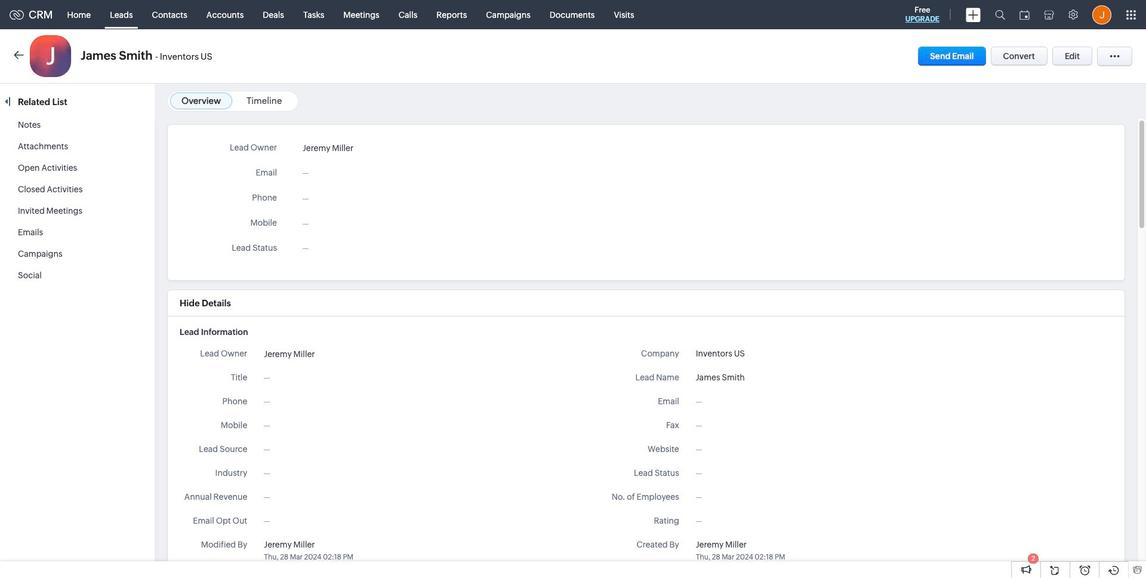 Task type: describe. For each thing, give the bounding box(es) containing it.
search image
[[996, 10, 1006, 20]]

search element
[[988, 0, 1013, 29]]

create menu element
[[959, 0, 988, 29]]

create menu image
[[966, 7, 981, 22]]



Task type: vqa. For each thing, say whether or not it's contained in the screenshot.
CELL
no



Task type: locate. For each thing, give the bounding box(es) containing it.
logo image
[[10, 10, 24, 19]]

profile image
[[1093, 5, 1112, 24]]

profile element
[[1086, 0, 1119, 29]]

calendar image
[[1020, 10, 1030, 19]]



